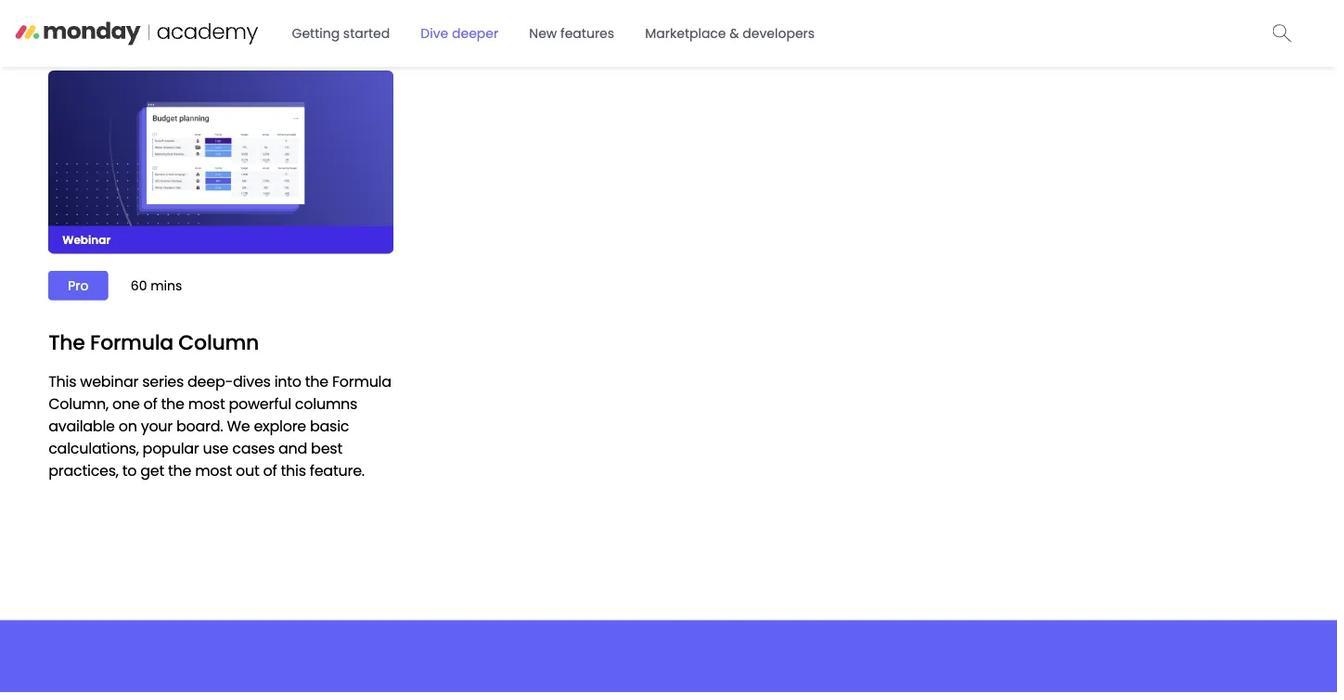 Task type: vqa. For each thing, say whether or not it's contained in the screenshot.
the all
no



Task type: locate. For each thing, give the bounding box(es) containing it.
getting
[[292, 24, 340, 42]]

board.
[[176, 416, 223, 437]]

the down popular
[[168, 460, 191, 481]]

formula up webinar
[[90, 328, 173, 357]]

new features link
[[518, 17, 626, 50]]

the up columns
[[305, 371, 329, 392]]

search logo image
[[1273, 23, 1293, 42]]

get
[[140, 460, 164, 481]]

1 horizontal spatial of
[[263, 460, 277, 481]]

most down "use"
[[195, 460, 232, 481]]

this
[[281, 460, 306, 481]]

popular
[[143, 438, 199, 459]]

started
[[343, 24, 390, 42]]

1 horizontal spatial formula
[[332, 371, 392, 392]]

1 vertical spatial formula
[[332, 371, 392, 392]]

the down series
[[161, 393, 184, 414]]

the
[[305, 371, 329, 392], [161, 393, 184, 414], [168, 460, 191, 481]]

available
[[48, 416, 115, 437]]

new
[[529, 24, 557, 42]]

one
[[112, 393, 140, 414]]

calculations,
[[48, 438, 139, 459]]

formula up columns
[[332, 371, 392, 392]]

of
[[143, 393, 157, 414], [263, 460, 277, 481]]

pro
[[68, 276, 89, 295]]

out
[[236, 460, 259, 481]]

deeper
[[452, 24, 499, 42]]

0 vertical spatial of
[[143, 393, 157, 414]]

most down deep-
[[188, 393, 225, 414]]

features
[[561, 24, 615, 42]]

of right out
[[263, 460, 277, 481]]

dive deeper
[[421, 24, 499, 42]]

academy logo image
[[14, 15, 276, 47]]

marketplace
[[645, 24, 726, 42]]

formula
[[90, 328, 173, 357], [332, 371, 392, 392]]

dive deeper link
[[410, 17, 510, 50]]

most
[[188, 393, 225, 414], [195, 460, 232, 481]]

of up your
[[143, 393, 157, 414]]

0 horizontal spatial formula
[[90, 328, 173, 357]]

marketplace & developers
[[645, 24, 815, 42]]

powerful
[[229, 393, 291, 414]]



Task type: describe. For each thing, give the bounding box(es) containing it.
mins
[[151, 276, 182, 295]]

best
[[311, 438, 342, 459]]

cases
[[232, 438, 275, 459]]

marketplace & developers link
[[634, 17, 826, 50]]

basic
[[310, 416, 349, 437]]

0 vertical spatial most
[[188, 393, 225, 414]]

columns
[[295, 393, 358, 414]]

new features
[[529, 24, 615, 42]]

on
[[119, 416, 137, 437]]

the formula column
[[48, 328, 259, 357]]

your
[[141, 416, 173, 437]]

&
[[730, 24, 739, 42]]

1 vertical spatial most
[[195, 460, 232, 481]]

dive
[[421, 24, 449, 42]]

explore
[[254, 416, 306, 437]]

this webinar series deep-dives into the formula column, one of the most powerful columns available on your board. we explore basic calculations, popular use cases and best practices, to get the most out of this feature.
[[48, 371, 392, 481]]

webinar
[[80, 371, 139, 392]]

60
[[131, 276, 147, 295]]

2 vertical spatial the
[[168, 460, 191, 481]]

1 vertical spatial the
[[161, 393, 184, 414]]

series
[[142, 371, 184, 392]]

0 vertical spatial formula
[[90, 328, 173, 357]]

column,
[[48, 393, 109, 414]]

deep-
[[188, 371, 233, 392]]

0 horizontal spatial of
[[143, 393, 157, 414]]

to
[[122, 460, 137, 481]]

webinar
[[62, 232, 111, 247]]

and
[[279, 438, 307, 459]]

the
[[48, 328, 85, 357]]

developers
[[743, 24, 815, 42]]

formula inside this webinar series deep-dives into the formula column, one of the most powerful columns available on your board. we explore basic calculations, popular use cases and best practices, to get the most out of this feature.
[[332, 371, 392, 392]]

60 mins
[[131, 276, 182, 295]]

feature.
[[310, 460, 365, 481]]

1 vertical spatial of
[[263, 460, 277, 481]]

getting started link
[[281, 17, 401, 50]]

dives
[[233, 371, 271, 392]]

into
[[274, 371, 301, 392]]

use
[[203, 438, 229, 459]]

0 vertical spatial the
[[305, 371, 329, 392]]

column
[[179, 328, 259, 357]]

practices,
[[48, 460, 119, 481]]

we
[[227, 416, 250, 437]]

this
[[48, 371, 76, 392]]

getting started
[[292, 24, 390, 42]]



